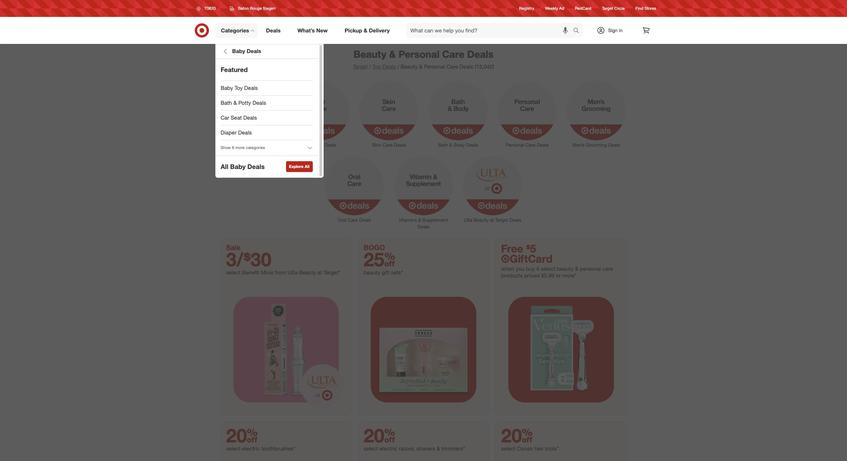 Task type: locate. For each thing, give the bounding box(es) containing it.
all down show
[[221, 163, 228, 171]]

3/
[[226, 248, 244, 271]]

baby up featured
[[232, 48, 245, 54]]

vitamins & supplement deals link
[[389, 155, 458, 230]]

baby inside baby toy deals 'link'
[[221, 85, 233, 91]]

baby down more
[[230, 163, 246, 171]]

more*
[[562, 272, 577, 279]]

makeup deals
[[236, 142, 266, 148]]

gift
[[382, 269, 390, 276]]

0 vertical spatial baby
[[232, 48, 245, 54]]

2 horizontal spatial target
[[602, 6, 613, 11]]

free
[[501, 242, 523, 255]]

20 inside 20 select conair hair tools*
[[501, 424, 533, 447]]

2 vertical spatial personal
[[506, 142, 524, 148]]

baby for baby toy deals
[[221, 85, 233, 91]]

weekly
[[545, 6, 558, 11]]

0 vertical spatial ulta
[[464, 217, 473, 223]]

bath left body
[[438, 142, 448, 148]]

1 horizontal spatial electric
[[380, 445, 398, 452]]

electric
[[242, 445, 260, 452], [380, 445, 398, 452]]

personal
[[580, 266, 601, 272]]

featured
[[221, 66, 248, 73]]

¬giftcard
[[501, 252, 553, 265]]

1 vertical spatial at
[[318, 269, 322, 276]]

baby
[[232, 48, 245, 54], [221, 85, 233, 91], [230, 163, 246, 171]]

3/ $30
[[226, 248, 271, 271]]

select
[[541, 266, 556, 272], [226, 269, 241, 276], [226, 445, 241, 452], [364, 445, 378, 452], [501, 445, 516, 452]]

$5
[[526, 242, 536, 255]]

/ left the top
[[369, 63, 371, 70]]

1 vertical spatial ulta
[[288, 269, 298, 276]]

0 horizontal spatial beauty
[[364, 269, 380, 276]]

baby toy deals link
[[215, 81, 318, 96]]

ulta right from
[[288, 269, 298, 276]]

baby left toy
[[221, 85, 233, 91]]

pickup & delivery link
[[339, 23, 398, 38]]

20 select electric toothbrushes*
[[226, 424, 296, 452]]

select for 20 select electric razors, shavers & trimmers*
[[364, 445, 378, 452]]

sign
[[608, 27, 618, 33]]

explore all
[[289, 164, 310, 169]]

0 vertical spatial target
[[602, 6, 613, 11]]

at
[[490, 217, 494, 223], [318, 269, 322, 276]]

1 horizontal spatial bath
[[438, 142, 448, 148]]

deals
[[266, 27, 281, 34], [247, 48, 261, 54], [467, 48, 494, 60], [383, 63, 396, 70], [460, 63, 473, 70], [244, 85, 258, 91], [253, 99, 266, 106], [243, 114, 257, 121], [238, 129, 252, 136], [254, 142, 266, 148], [325, 142, 337, 148], [394, 142, 406, 148], [466, 142, 478, 148], [537, 142, 549, 148], [608, 142, 620, 148], [247, 163, 265, 171], [359, 217, 371, 223], [510, 217, 522, 223], [418, 224, 430, 230]]

select inside 20 select electric razors, shavers & trimmers*
[[364, 445, 378, 452]]

categories
[[246, 145, 265, 150]]

oral
[[338, 217, 347, 223]]

2 vertical spatial target
[[495, 217, 508, 223]]

0 horizontal spatial electric
[[242, 445, 260, 452]]

circle
[[615, 6, 625, 11]]

what's new
[[298, 27, 328, 34]]

1 horizontal spatial beauty
[[557, 266, 574, 272]]

25
[[364, 248, 395, 271]]

1 20 from the left
[[226, 424, 258, 447]]

top
[[372, 63, 381, 70]]

1 horizontal spatial 20
[[364, 424, 395, 447]]

categories
[[221, 27, 249, 34]]

$30
[[244, 248, 271, 271]]

categories link
[[215, 23, 258, 38]]

bath & body deals
[[438, 142, 478, 148]]

target inside the beauty & personal care deals target / top deals / beauty & personal care deals (13,040)
[[353, 63, 368, 70]]

1 / from the left
[[369, 63, 371, 70]]

ulta right supplement
[[464, 217, 473, 223]]

0 vertical spatial at
[[490, 217, 494, 223]]

potty
[[238, 99, 251, 106]]

electric left toothbrushes*
[[242, 445, 260, 452]]

1 electric from the left
[[242, 445, 260, 452]]

target link
[[353, 63, 368, 70]]

electric left razors,
[[380, 445, 398, 452]]

select benefit minis from ulta beauty at target*
[[226, 269, 340, 276]]

target up free
[[495, 217, 508, 223]]

care for skin care deals
[[383, 142, 393, 148]]

0 vertical spatial bath
[[221, 99, 232, 106]]

beauty gift sets*
[[364, 269, 403, 276]]

beauty right $3.99
[[557, 266, 574, 272]]

20 select conair hair tools*
[[501, 424, 559, 452]]

more
[[235, 145, 245, 150]]

bath up car
[[221, 99, 232, 106]]

target circle link
[[602, 6, 625, 11]]

(13,040)
[[475, 63, 494, 70]]

& inside vitamins & supplement deals
[[418, 217, 421, 223]]

all right explore
[[305, 164, 310, 169]]

beauty left gift
[[364, 269, 380, 276]]

all baby deals
[[221, 163, 265, 171]]

0 horizontal spatial 20
[[226, 424, 258, 447]]

find stores
[[636, 6, 656, 11]]

vitamins & supplement deals
[[399, 217, 448, 230]]

priced
[[524, 272, 540, 279]]

2 20 from the left
[[364, 424, 395, 447]]

20 for 20 select conair hair tools*
[[501, 424, 533, 447]]

1 vertical spatial target
[[353, 63, 368, 70]]

1 vertical spatial baby
[[221, 85, 233, 91]]

registry link
[[519, 6, 534, 11]]

care
[[442, 48, 465, 60], [447, 63, 458, 70], [313, 142, 323, 148], [383, 142, 393, 148], [526, 142, 536, 148], [348, 217, 358, 223]]

electric inside 20 select electric razors, shavers & trimmers*
[[380, 445, 398, 452]]

0 horizontal spatial bath
[[221, 99, 232, 106]]

bath & potty deals link
[[215, 96, 318, 111]]

search button
[[570, 23, 586, 39]]

electric inside 20 select electric toothbrushes*
[[242, 445, 260, 452]]

you
[[516, 266, 525, 272]]

20 inside 20 select electric toothbrushes*
[[226, 424, 258, 447]]

target left the circle
[[602, 6, 613, 11]]

weekly ad link
[[545, 6, 564, 11]]

0 horizontal spatial /
[[369, 63, 371, 70]]

3 20 from the left
[[501, 424, 533, 447]]

&
[[364, 27, 368, 34], [389, 48, 396, 60], [419, 63, 423, 70], [234, 99, 237, 106], [450, 142, 452, 148], [418, 217, 421, 223], [575, 266, 579, 272], [437, 445, 440, 452]]

1 vertical spatial bath
[[438, 142, 448, 148]]

ulta beauty at target deals
[[464, 217, 522, 223]]

delivery
[[369, 27, 390, 34]]

diaper deals
[[221, 129, 252, 136]]

car seat deals
[[221, 114, 257, 121]]

men's
[[573, 142, 585, 148]]

2 electric from the left
[[380, 445, 398, 452]]

target circle
[[602, 6, 625, 11]]

ulta
[[464, 217, 473, 223], [288, 269, 298, 276]]

baton rouge siegen button
[[226, 2, 280, 15]]

1 horizontal spatial ulta
[[464, 217, 473, 223]]

siegen
[[263, 6, 276, 11]]

2 horizontal spatial 20
[[501, 424, 533, 447]]

4
[[537, 266, 540, 272]]

rouge
[[250, 6, 262, 11]]

What can we help you find? suggestions appear below search field
[[406, 23, 575, 38]]

20 for 20 select electric razors, shavers & trimmers*
[[364, 424, 395, 447]]

personal
[[399, 48, 440, 60], [424, 63, 445, 70], [506, 142, 524, 148]]

0 horizontal spatial target
[[353, 63, 368, 70]]

1 horizontal spatial /
[[398, 63, 399, 70]]

vitamins
[[399, 217, 417, 223]]

what's new link
[[292, 23, 336, 38]]

oral care deals link
[[320, 155, 389, 224]]

20 inside 20 select electric razors, shavers & trimmers*
[[364, 424, 395, 447]]

car seat deals link
[[215, 111, 318, 125]]

20
[[226, 424, 258, 447], [364, 424, 395, 447], [501, 424, 533, 447]]

beauty & personal care deals target / top deals / beauty & personal care deals (13,040)
[[353, 48, 494, 70]]

free $5 ¬giftcard when you buy 4 select beauty & personal care products priced $3.99 or more*
[[501, 242, 613, 279]]

deals inside vitamins & supplement deals
[[418, 224, 430, 230]]

care
[[603, 266, 613, 272]]

grooming
[[586, 142, 607, 148]]

select inside 20 select conair hair tools*
[[501, 445, 516, 452]]

top deals link
[[372, 63, 396, 70]]

0 horizontal spatial ulta
[[288, 269, 298, 276]]

target*
[[324, 269, 340, 276]]

/ right the top deals link
[[398, 63, 399, 70]]

select inside 20 select electric toothbrushes*
[[226, 445, 241, 452]]

target left the top
[[353, 63, 368, 70]]

electric for 20 select electric toothbrushes*
[[242, 445, 260, 452]]

all
[[221, 163, 228, 171], [305, 164, 310, 169]]

1 horizontal spatial at
[[490, 217, 494, 223]]

70820
[[204, 6, 216, 11]]

bath for bath & body deals
[[438, 142, 448, 148]]

& inside free $5 ¬giftcard when you buy 4 select beauty & personal care products priced $3.99 or more*
[[575, 266, 579, 272]]

ulta beauty at target deals link
[[458, 155, 527, 224]]



Task type: describe. For each thing, give the bounding box(es) containing it.
sign in
[[608, 27, 623, 33]]

& inside 20 select electric razors, shavers & trimmers*
[[437, 445, 440, 452]]

show 6 more categories
[[221, 145, 265, 150]]

seat
[[231, 114, 242, 121]]

2 vertical spatial baby
[[230, 163, 246, 171]]

minis
[[261, 269, 274, 276]]

makeup deals link
[[216, 80, 285, 148]]

redcard link
[[575, 6, 591, 11]]

sets*
[[391, 269, 403, 276]]

skin care deals link
[[355, 80, 424, 148]]

registry
[[519, 6, 534, 11]]

new
[[316, 27, 328, 34]]

pickup & delivery
[[345, 27, 390, 34]]

weekly ad
[[545, 6, 564, 11]]

bath for bath & potty deals
[[221, 99, 232, 106]]

bath & potty deals
[[221, 99, 266, 106]]

skin
[[372, 142, 381, 148]]

baby deals
[[232, 48, 261, 54]]

skin care deals
[[372, 142, 406, 148]]

baby toy deals
[[221, 85, 258, 91]]

beauty inside free $5 ¬giftcard when you buy 4 select beauty & personal care products priced $3.99 or more*
[[557, 266, 574, 272]]

hair care deals
[[303, 142, 337, 148]]

20 select electric razors, shavers & trimmers*
[[364, 424, 465, 452]]

explore all link
[[286, 161, 313, 172]]

razors,
[[399, 445, 415, 452]]

what's
[[298, 27, 315, 34]]

sign in link
[[591, 23, 633, 38]]

select inside free $5 ¬giftcard when you buy 4 select beauty & personal care products priced $3.99 or more*
[[541, 266, 556, 272]]

hair
[[303, 142, 312, 148]]

or
[[556, 272, 561, 279]]

1 vertical spatial personal
[[424, 63, 445, 70]]

body
[[454, 142, 465, 148]]

when
[[501, 266, 514, 272]]

show 6 more categories button
[[215, 140, 318, 155]]

deals inside 'link'
[[244, 85, 258, 91]]

find stores link
[[636, 6, 656, 11]]

baby for baby deals
[[232, 48, 245, 54]]

redcard
[[575, 6, 591, 11]]

search
[[570, 28, 586, 34]]

pickup
[[345, 27, 362, 34]]

hair
[[535, 445, 544, 452]]

in
[[619, 27, 623, 33]]

care for oral care deals
[[348, 217, 358, 223]]

2 / from the left
[[398, 63, 399, 70]]

men's grooming deals link
[[562, 80, 631, 148]]

toy
[[235, 85, 243, 91]]

care for personal care deals
[[526, 142, 536, 148]]

supplement
[[423, 217, 448, 223]]

ulta beauty at target image
[[221, 285, 352, 415]]

0 horizontal spatial all
[[221, 163, 228, 171]]

select for 20 select electric toothbrushes*
[[226, 445, 241, 452]]

find
[[636, 6, 644, 11]]

diaper deals link
[[215, 125, 318, 140]]

tools*
[[545, 445, 559, 452]]

deals link
[[260, 23, 289, 38]]

explore
[[289, 164, 304, 169]]

benefit
[[242, 269, 259, 276]]

care for hair care deals
[[313, 142, 323, 148]]

0 horizontal spatial at
[[318, 269, 322, 276]]

1 horizontal spatial target
[[495, 217, 508, 223]]

trimmers*
[[442, 445, 465, 452]]

6
[[232, 145, 234, 150]]

oral care deals
[[338, 217, 371, 223]]

20 for 20 select electric toothbrushes*
[[226, 424, 258, 447]]

bogo
[[364, 243, 385, 252]]

shavers
[[417, 445, 435, 452]]

products
[[501, 272, 523, 279]]

car
[[221, 114, 229, 121]]

1 horizontal spatial all
[[305, 164, 310, 169]]

hair care deals link
[[285, 80, 355, 148]]

from
[[275, 269, 286, 276]]

baton
[[238, 6, 249, 11]]

buy
[[526, 266, 535, 272]]

$3.99
[[541, 272, 555, 279]]

electric for 20 select electric razors, shavers & trimmers*
[[380, 445, 398, 452]]

0 vertical spatial personal
[[399, 48, 440, 60]]

ad
[[559, 6, 564, 11]]

show
[[221, 145, 231, 150]]

select for 20 select conair hair tools*
[[501, 445, 516, 452]]

men's grooming deals
[[573, 142, 620, 148]]

sale
[[226, 243, 241, 252]]



Task type: vqa. For each thing, say whether or not it's contained in the screenshot.
$49.99's Add
no



